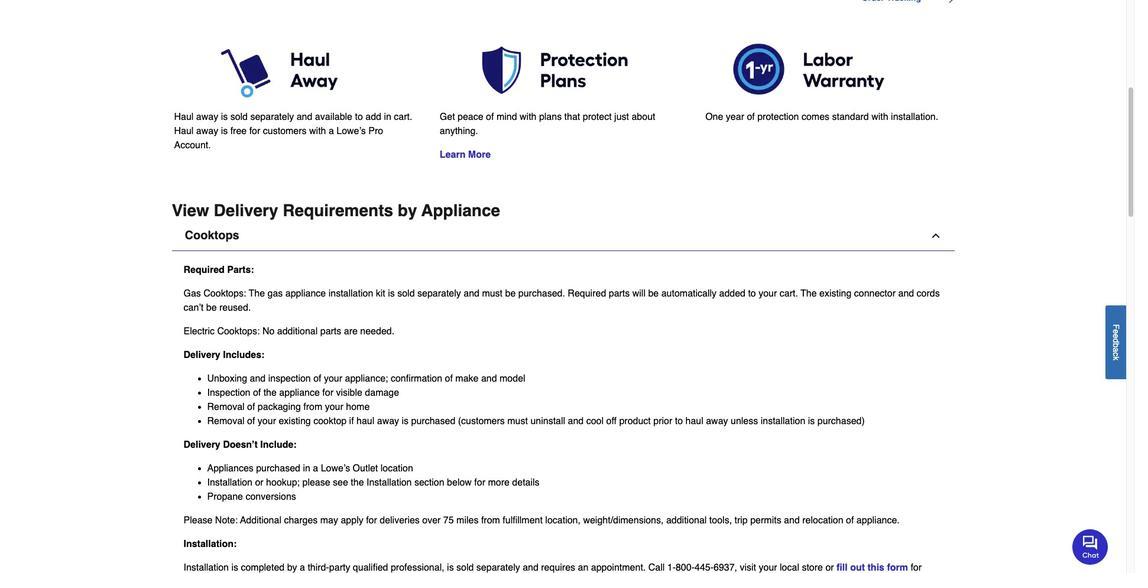 Task type: describe. For each thing, give the bounding box(es) containing it.
separately inside gas cooktops: the gas appliance installation kit is sold separately and must be purchased. required parts will be automatically added to your cart. the existing connector and cords can't be reused.
[[418, 289, 461, 300]]

free
[[230, 126, 247, 137]]

a inside button
[[1112, 348, 1121, 352]]

1 removal from the top
[[207, 402, 245, 413]]

unboxing
[[207, 374, 247, 385]]

appliances
[[207, 464, 254, 475]]

sold inside haul away is sold separately and available to add in cart. haul away is free for customers with a lowe's pro account.
[[230, 112, 248, 123]]

chat invite button image
[[1073, 529, 1109, 565]]

just
[[615, 112, 629, 123]]

2 horizontal spatial with
[[872, 112, 889, 122]]

learn
[[440, 150, 466, 161]]

outlet
[[353, 464, 378, 475]]

includes:
[[223, 350, 265, 361]]

deliveries
[[380, 516, 420, 527]]

details
[[512, 478, 540, 489]]

sold inside gas cooktops: the gas appliance installation kit is sold separately and must be purchased. required parts will be automatically added to your cart. the existing connector and cords can't be reused.
[[398, 289, 415, 300]]

required inside gas cooktops: the gas appliance installation kit is sold separately and must be purchased. required parts will be automatically added to your cart. the existing connector and cords can't be reused.
[[568, 289, 606, 300]]

existing inside unboxing and inspection of your appliance; confirmation of make and model inspection of the appliance for visible damage removal of packaging from your home removal of your existing cooktop if haul away is purchased (customers must uninstall and cool off product prior to haul away unless installation is purchased)
[[279, 417, 311, 427]]

gas
[[184, 289, 201, 300]]

lowe's inside haul away is sold separately and available to add in cart. haul away is free for customers with a lowe's pro account.
[[337, 126, 366, 137]]

charges
[[284, 516, 318, 527]]

your down packaging
[[258, 417, 276, 427]]

1 e from the top
[[1112, 329, 1121, 334]]

please note: additional charges may apply for deliveries over 75 miles from fulfillment location, weight/dimensions, additional tools, trip permits and relocation of appliance.
[[184, 516, 900, 527]]

purchased.
[[519, 289, 565, 300]]

2 installation from the left
[[367, 478, 412, 489]]

and inside haul away is sold separately and available to add in cart. haul away is free for customers with a lowe's pro account.
[[297, 112, 313, 123]]

view delivery requirements by appliance
[[172, 201, 500, 220]]

cooktops button
[[172, 221, 955, 252]]

0 horizontal spatial parts
[[320, 327, 341, 337]]

needed.
[[360, 327, 395, 337]]

0 horizontal spatial additional
[[277, 327, 318, 337]]

75
[[443, 516, 454, 527]]

of right 'relocation'
[[846, 516, 854, 527]]

get
[[440, 112, 455, 123]]

propane
[[207, 492, 243, 503]]

is inside gas cooktops: the gas appliance installation kit is sold separately and must be purchased. required parts will be automatically added to your cart. the existing connector and cords can't be reused.
[[388, 289, 395, 300]]

appliance inside gas cooktops: the gas appliance installation kit is sold separately and must be purchased. required parts will be automatically added to your cart. the existing connector and cords can't be reused.
[[286, 289, 326, 300]]

delivery doesn't include:
[[184, 440, 297, 451]]

apply
[[341, 516, 364, 527]]

installation inside unboxing and inspection of your appliance; confirmation of make and model inspection of the appliance for visible damage removal of packaging from your home removal of your existing cooktop if haul away is purchased (customers must uninstall and cool off product prior to haul away unless installation is purchased)
[[761, 417, 806, 427]]

cooktop
[[314, 417, 347, 427]]

haul away is sold separately and available to add in cart. haul away is free for customers with a lowe's pro account.
[[174, 112, 412, 151]]

your inside gas cooktops: the gas appliance installation kit is sold separately and must be purchased. required parts will be automatically added to your cart. the existing connector and cords can't be reused.
[[759, 289, 777, 300]]

existing inside gas cooktops: the gas appliance installation kit is sold separately and must be purchased. required parts will be automatically added to your cart. the existing connector and cords can't be reused.
[[820, 289, 852, 300]]

protection plans. image
[[440, 42, 687, 101]]

unboxing and inspection of your appliance; confirmation of make and model inspection of the appliance for visible damage removal of packaging from your home removal of your existing cooktop if haul away is purchased (customers must uninstall and cool off product prior to haul away unless installation is purchased)
[[207, 374, 865, 427]]

please
[[303, 478, 330, 489]]

k
[[1112, 356, 1121, 361]]

mind
[[497, 112, 517, 123]]

0 vertical spatial delivery
[[214, 201, 278, 220]]

tools,
[[710, 516, 732, 527]]

installation inside gas cooktops: the gas appliance installation kit is sold separately and must be purchased. required parts will be automatically added to your cart. the existing connector and cords can't be reused.
[[329, 289, 373, 300]]

location
[[381, 464, 413, 475]]

add
[[366, 112, 381, 123]]

to inside gas cooktops: the gas appliance installation kit is sold separately and must be purchased. required parts will be automatically added to your cart. the existing connector and cords can't be reused.
[[748, 289, 756, 300]]

cords
[[917, 289, 940, 300]]

of up packaging
[[253, 388, 261, 399]]

will
[[633, 289, 646, 300]]

1 horizontal spatial be
[[505, 289, 516, 300]]

0 vertical spatial required
[[184, 265, 225, 276]]

2 the from the left
[[801, 289, 817, 300]]

purchased)
[[818, 417, 865, 427]]

permits
[[751, 516, 782, 527]]

parts inside gas cooktops: the gas appliance installation kit is sold separately and must be purchased. required parts will be automatically added to your cart. the existing connector and cords can't be reused.
[[609, 289, 630, 300]]

see
[[333, 478, 348, 489]]

a inside appliances purchased in a lowe's outlet location installation or hookup; please see the installation section below for more details propane conversions
[[313, 464, 318, 475]]

from inside unboxing and inspection of your appliance; confirmation of make and model inspection of the appliance for visible damage removal of packaging from your home removal of your existing cooktop if haul away is purchased (customers must uninstall and cool off product prior to haul away unless installation is purchased)
[[304, 402, 322, 413]]

protection
[[758, 112, 799, 122]]

hookup;
[[266, 478, 300, 489]]

d
[[1112, 339, 1121, 343]]

electric
[[184, 327, 215, 337]]

standard
[[832, 112, 869, 122]]

relocation
[[803, 516, 844, 527]]

parts:
[[227, 265, 254, 276]]

visible
[[336, 388, 362, 399]]

product
[[619, 417, 651, 427]]

2 removal from the top
[[207, 417, 245, 427]]

1 haul from the top
[[174, 112, 194, 123]]

doesn't
[[223, 440, 258, 451]]

requirements
[[283, 201, 393, 220]]

damage
[[365, 388, 399, 399]]

to inside unboxing and inspection of your appliance; confirmation of make and model inspection of the appliance for visible damage removal of packaging from your home removal of your existing cooktop if haul away is purchased (customers must uninstall and cool off product prior to haul away unless installation is purchased)
[[675, 417, 683, 427]]

f
[[1112, 324, 1121, 329]]

f e e d b a c k
[[1112, 324, 1121, 361]]

view
[[172, 201, 209, 220]]

confirmation
[[391, 374, 442, 385]]

purchased (customers
[[411, 417, 505, 427]]

one
[[706, 112, 724, 122]]

learn more link
[[440, 150, 491, 161]]

for inside haul away is sold separately and available to add in cart. haul away is free for customers with a lowe's pro account.
[[249, 126, 260, 137]]

haul away. image
[[174, 42, 421, 101]]

inspection
[[268, 374, 311, 385]]

2 horizontal spatial be
[[648, 289, 659, 300]]

of left make
[[445, 374, 453, 385]]

c
[[1112, 352, 1121, 356]]

unless
[[731, 417, 758, 427]]

1 vertical spatial from
[[481, 516, 500, 527]]

comes
[[802, 112, 830, 122]]

cart. inside haul away is sold separately and available to add in cart. haul away is free for customers with a lowe's pro account.
[[394, 112, 412, 123]]

the inside unboxing and inspection of your appliance; confirmation of make and model inspection of the appliance for visible damage removal of packaging from your home removal of your existing cooktop if haul away is purchased (customers must uninstall and cool off product prior to haul away unless installation is purchased)
[[264, 388, 277, 399]]

learn more
[[440, 150, 491, 161]]

available
[[315, 112, 352, 123]]

conversions
[[246, 492, 296, 503]]

pro
[[369, 126, 383, 137]]

by
[[398, 201, 417, 220]]

uninstall
[[531, 417, 565, 427]]

b
[[1112, 343, 1121, 348]]

of down inspection
[[247, 402, 255, 413]]

cooktops
[[185, 229, 239, 243]]



Task type: vqa. For each thing, say whether or not it's contained in the screenshot.
second ( 5 ) from the bottom of the page
no



Task type: locate. For each thing, give the bounding box(es) containing it.
kit
[[376, 289, 385, 300]]

be right 'can't'
[[206, 303, 217, 314]]

off
[[606, 417, 617, 427]]

peace
[[458, 112, 484, 123]]

delivery for delivery includes:
[[184, 350, 220, 361]]

the
[[249, 289, 265, 300], [801, 289, 817, 300]]

2 haul from the left
[[686, 417, 704, 427]]

for right apply
[[366, 516, 377, 527]]

2 e from the top
[[1112, 334, 1121, 339]]

1 horizontal spatial cart.
[[780, 289, 798, 300]]

0 vertical spatial cart.
[[394, 112, 412, 123]]

for left "more" at the left bottom of page
[[475, 478, 486, 489]]

1 vertical spatial parts
[[320, 327, 341, 337]]

the inside appliances purchased in a lowe's outlet location installation or hookup; please see the installation section below for more details propane conversions
[[351, 478, 364, 489]]

1 haul from the left
[[357, 417, 375, 427]]

more
[[488, 478, 510, 489]]

0 horizontal spatial must
[[482, 289, 503, 300]]

installation left kit
[[329, 289, 373, 300]]

with inside get peace of mind with plans that protect just about anything.
[[520, 112, 537, 123]]

1 vertical spatial required
[[568, 289, 606, 300]]

cart. right add
[[394, 112, 412, 123]]

one year of protection comes standard with installation.
[[706, 112, 939, 122]]

in inside haul away is sold separately and available to add in cart. haul away is free for customers with a lowe's pro account.
[[384, 112, 391, 123]]

e up d
[[1112, 329, 1121, 334]]

your up visible
[[324, 374, 342, 385]]

installation:
[[184, 540, 237, 550]]

1 vertical spatial separately
[[418, 289, 461, 300]]

1 horizontal spatial with
[[520, 112, 537, 123]]

0 vertical spatial from
[[304, 402, 322, 413]]

in
[[384, 112, 391, 123], [303, 464, 310, 475]]

to right the added
[[748, 289, 756, 300]]

1 vertical spatial existing
[[279, 417, 311, 427]]

1 vertical spatial appliance
[[279, 388, 320, 399]]

connector
[[854, 289, 896, 300]]

for
[[249, 126, 260, 137], [322, 388, 334, 399], [475, 478, 486, 489], [366, 516, 377, 527]]

existing left connector
[[820, 289, 852, 300]]

1 vertical spatial installation
[[761, 417, 806, 427]]

of left mind
[[486, 112, 494, 123]]

for left visible
[[322, 388, 334, 399]]

0 vertical spatial separately
[[250, 112, 294, 123]]

0 vertical spatial installation
[[329, 289, 373, 300]]

0 horizontal spatial existing
[[279, 417, 311, 427]]

reused.
[[219, 303, 251, 314]]

1 installation from the left
[[207, 478, 253, 489]]

0 vertical spatial to
[[355, 112, 363, 123]]

from right miles
[[481, 516, 500, 527]]

inspection
[[207, 388, 250, 399]]

no
[[263, 327, 275, 337]]

a inside haul away is sold separately and available to add in cart. haul away is free for customers with a lowe's pro account.
[[329, 126, 334, 137]]

1 horizontal spatial installation
[[367, 478, 412, 489]]

with right standard
[[872, 112, 889, 122]]

separately right kit
[[418, 289, 461, 300]]

1 vertical spatial cart.
[[780, 289, 798, 300]]

installation
[[329, 289, 373, 300], [761, 417, 806, 427]]

or
[[255, 478, 264, 489]]

1 the from the left
[[249, 289, 265, 300]]

0 vertical spatial a
[[329, 126, 334, 137]]

0 horizontal spatial the
[[249, 289, 265, 300]]

additional
[[277, 327, 318, 337], [666, 516, 707, 527]]

1 horizontal spatial the
[[351, 478, 364, 489]]

for inside unboxing and inspection of your appliance; confirmation of make and model inspection of the appliance for visible damage removal of packaging from your home removal of your existing cooktop if haul away is purchased (customers must uninstall and cool off product prior to haul away unless installation is purchased)
[[322, 388, 334, 399]]

1 vertical spatial to
[[748, 289, 756, 300]]

with down available
[[309, 126, 326, 137]]

cooktops: down reused.
[[217, 327, 260, 337]]

1 horizontal spatial the
[[801, 289, 817, 300]]

be
[[505, 289, 516, 300], [648, 289, 659, 300], [206, 303, 217, 314]]

0 horizontal spatial a
[[313, 464, 318, 475]]

note:
[[215, 516, 238, 527]]

0 vertical spatial lowe's
[[337, 126, 366, 137]]

0 horizontal spatial installation
[[207, 478, 253, 489]]

1 vertical spatial sold
[[398, 289, 415, 300]]

appliance down the inspection
[[279, 388, 320, 399]]

lowe's up the see
[[321, 464, 350, 475]]

weight/dimensions,
[[583, 516, 664, 527]]

be left purchased.
[[505, 289, 516, 300]]

1 horizontal spatial must
[[508, 417, 528, 427]]

from
[[304, 402, 322, 413], [481, 516, 500, 527]]

haul
[[174, 112, 194, 123], [174, 126, 194, 137]]

2 horizontal spatial a
[[1112, 348, 1121, 352]]

0 vertical spatial parts
[[609, 289, 630, 300]]

0 horizontal spatial sold
[[230, 112, 248, 123]]

the up packaging
[[264, 388, 277, 399]]

0 vertical spatial existing
[[820, 289, 852, 300]]

appliance inside unboxing and inspection of your appliance; confirmation of make and model inspection of the appliance for visible damage removal of packaging from your home removal of your existing cooktop if haul away is purchased (customers must uninstall and cool off product prior to haul away unless installation is purchased)
[[279, 388, 320, 399]]

0 horizontal spatial to
[[355, 112, 363, 123]]

cart. right the added
[[780, 289, 798, 300]]

account.
[[174, 140, 211, 151]]

delivery up cooktops
[[214, 201, 278, 220]]

0 vertical spatial cooktops:
[[204, 289, 246, 300]]

1 vertical spatial the
[[351, 478, 364, 489]]

cooktops:
[[204, 289, 246, 300], [217, 327, 260, 337]]

installation.
[[891, 112, 939, 122]]

2 haul from the top
[[174, 126, 194, 137]]

gas cooktops: the gas appliance installation kit is sold separately and must be purchased. required parts will be automatically added to your cart. the existing connector and cords can't be reused.
[[184, 289, 940, 314]]

existing down packaging
[[279, 417, 311, 427]]

your up cooktop
[[325, 402, 344, 413]]

of inside get peace of mind with plans that protect just about anything.
[[486, 112, 494, 123]]

0 vertical spatial removal
[[207, 402, 245, 413]]

sold right kit
[[398, 289, 415, 300]]

a down available
[[329, 126, 334, 137]]

1 vertical spatial haul
[[174, 126, 194, 137]]

1 vertical spatial removal
[[207, 417, 245, 427]]

cooktops: inside gas cooktops: the gas appliance installation kit is sold separately and must be purchased. required parts will be automatically added to your cart. the existing connector and cords can't be reused.
[[204, 289, 246, 300]]

in right add
[[384, 112, 391, 123]]

your right the added
[[759, 289, 777, 300]]

0 horizontal spatial required
[[184, 265, 225, 276]]

can't
[[184, 303, 204, 314]]

0 horizontal spatial in
[[303, 464, 310, 475]]

more
[[468, 150, 491, 161]]

installation right unless
[[761, 417, 806, 427]]

required right purchased.
[[568, 289, 606, 300]]

2 vertical spatial a
[[313, 464, 318, 475]]

removal up delivery doesn't include:
[[207, 417, 245, 427]]

0 vertical spatial appliance
[[286, 289, 326, 300]]

cooktops: up reused.
[[204, 289, 246, 300]]

that
[[565, 112, 580, 123]]

must
[[482, 289, 503, 300], [508, 417, 528, 427]]

with right mind
[[520, 112, 537, 123]]

0 horizontal spatial installation
[[329, 289, 373, 300]]

in inside appliances purchased in a lowe's outlet location installation or hookup; please see the installation section below for more details propane conversions
[[303, 464, 310, 475]]

must left uninstall
[[508, 417, 528, 427]]

0 vertical spatial haul
[[174, 112, 194, 123]]

cooktops: for the
[[204, 289, 246, 300]]

installation down appliances at the bottom left of page
[[207, 478, 253, 489]]

location,
[[545, 516, 581, 527]]

over
[[422, 516, 441, 527]]

required parts:
[[184, 265, 254, 276]]

0 vertical spatial the
[[264, 388, 277, 399]]

purchased
[[256, 464, 300, 475]]

customers
[[263, 126, 307, 137]]

for inside appliances purchased in a lowe's outlet location installation or hookup; please see the installation section below for more details propane conversions
[[475, 478, 486, 489]]

home
[[346, 402, 370, 413]]

be right will
[[648, 289, 659, 300]]

1 horizontal spatial from
[[481, 516, 500, 527]]

include:
[[260, 440, 297, 451]]

to
[[355, 112, 363, 123], [748, 289, 756, 300], [675, 417, 683, 427]]

1 horizontal spatial in
[[384, 112, 391, 123]]

0 horizontal spatial cart.
[[394, 112, 412, 123]]

separately up customers
[[250, 112, 294, 123]]

lowe's down available
[[337, 126, 366, 137]]

1 vertical spatial in
[[303, 464, 310, 475]]

delivery up appliances at the bottom left of page
[[184, 440, 220, 451]]

additional right no
[[277, 327, 318, 337]]

separately inside haul away is sold separately and available to add in cart. haul away is free for customers with a lowe's pro account.
[[250, 112, 294, 123]]

additional left tools,
[[666, 516, 707, 527]]

0 horizontal spatial separately
[[250, 112, 294, 123]]

appliance.
[[857, 516, 900, 527]]

appliances purchased in a lowe's outlet location installation or hookup; please see the installation section below for more details propane conversions
[[207, 464, 540, 503]]

with inside haul away is sold separately and available to add in cart. haul away is free for customers with a lowe's pro account.
[[309, 126, 326, 137]]

year
[[726, 112, 745, 122]]

delivery for delivery doesn't include:
[[184, 440, 220, 451]]

get peace of mind with plans that protect just about anything.
[[440, 112, 656, 137]]

appliance;
[[345, 374, 388, 385]]

make
[[456, 374, 479, 385]]

haul right prior
[[686, 417, 704, 427]]

sold up free
[[230, 112, 248, 123]]

section
[[415, 478, 445, 489]]

of right year
[[747, 112, 755, 122]]

a up k
[[1112, 348, 1121, 352]]

model
[[500, 374, 526, 385]]

0 vertical spatial sold
[[230, 112, 248, 123]]

installation down location
[[367, 478, 412, 489]]

lowe's inside appliances purchased in a lowe's outlet location installation or hookup; please see the installation section below for more details propane conversions
[[321, 464, 350, 475]]

haul right if
[[357, 417, 375, 427]]

2 vertical spatial delivery
[[184, 440, 220, 451]]

appliance
[[422, 201, 500, 220]]

the down "outlet"
[[351, 478, 364, 489]]

to left add
[[355, 112, 363, 123]]

a up 'please'
[[313, 464, 318, 475]]

cooktops: for no
[[217, 327, 260, 337]]

additional
[[240, 516, 281, 527]]

parts left will
[[609, 289, 630, 300]]

2 vertical spatial to
[[675, 417, 683, 427]]

to right prior
[[675, 417, 683, 427]]

0 horizontal spatial with
[[309, 126, 326, 137]]

in up 'please'
[[303, 464, 310, 475]]

1-year labor warranty. image
[[706, 42, 952, 101]]

parts left are
[[320, 327, 341, 337]]

2 horizontal spatial to
[[748, 289, 756, 300]]

from up cooktop
[[304, 402, 322, 413]]

1 horizontal spatial haul
[[686, 417, 704, 427]]

1 vertical spatial a
[[1112, 348, 1121, 352]]

must left purchased.
[[482, 289, 503, 300]]

trip
[[735, 516, 748, 527]]

existing
[[820, 289, 852, 300], [279, 417, 311, 427]]

0 horizontal spatial the
[[264, 388, 277, 399]]

1 horizontal spatial existing
[[820, 289, 852, 300]]

1 vertical spatial cooktops:
[[217, 327, 260, 337]]

1 vertical spatial delivery
[[184, 350, 220, 361]]

1 vertical spatial additional
[[666, 516, 707, 527]]

of right the inspection
[[314, 374, 321, 385]]

are
[[344, 327, 358, 337]]

order tracking. image
[[172, 0, 955, 11]]

0 vertical spatial in
[[384, 112, 391, 123]]

if
[[349, 417, 354, 427]]

cool
[[587, 417, 604, 427]]

0 horizontal spatial from
[[304, 402, 322, 413]]

the
[[264, 388, 277, 399], [351, 478, 364, 489]]

chevron up image
[[930, 230, 942, 242]]

1 horizontal spatial installation
[[761, 417, 806, 427]]

please
[[184, 516, 213, 527]]

of up doesn't
[[247, 417, 255, 427]]

removal down inspection
[[207, 402, 245, 413]]

0 vertical spatial must
[[482, 289, 503, 300]]

anything.
[[440, 126, 478, 137]]

for right free
[[249, 126, 260, 137]]

0 horizontal spatial be
[[206, 303, 217, 314]]

1 horizontal spatial sold
[[398, 289, 415, 300]]

1 horizontal spatial required
[[568, 289, 606, 300]]

1 horizontal spatial additional
[[666, 516, 707, 527]]

1 horizontal spatial parts
[[609, 289, 630, 300]]

0 vertical spatial additional
[[277, 327, 318, 337]]

miles
[[457, 516, 479, 527]]

1 vertical spatial must
[[508, 417, 528, 427]]

automatically
[[662, 289, 717, 300]]

1 vertical spatial lowe's
[[321, 464, 350, 475]]

delivery down electric
[[184, 350, 220, 361]]

required up gas
[[184, 265, 225, 276]]

must inside unboxing and inspection of your appliance; confirmation of make and model inspection of the appliance for visible damage removal of packaging from your home removal of your existing cooktop if haul away is purchased (customers must uninstall and cool off product prior to haul away unless installation is purchased)
[[508, 417, 528, 427]]

fulfillment
[[503, 516, 543, 527]]

electric cooktops: no additional parts are needed.
[[184, 327, 395, 337]]

added
[[719, 289, 746, 300]]

prior
[[654, 417, 673, 427]]

sold
[[230, 112, 248, 123], [398, 289, 415, 300]]

delivery includes:
[[184, 350, 265, 361]]

1 horizontal spatial a
[[329, 126, 334, 137]]

about
[[632, 112, 656, 123]]

e up b
[[1112, 334, 1121, 339]]

cart. inside gas cooktops: the gas appliance installation kit is sold separately and must be purchased. required parts will be automatically added to your cart. the existing connector and cords can't be reused.
[[780, 289, 798, 300]]

1 horizontal spatial separately
[[418, 289, 461, 300]]

1 horizontal spatial to
[[675, 417, 683, 427]]

0 horizontal spatial haul
[[357, 417, 375, 427]]

must inside gas cooktops: the gas appliance installation kit is sold separately and must be purchased. required parts will be automatically added to your cart. the existing connector and cords can't be reused.
[[482, 289, 503, 300]]

appliance right gas
[[286, 289, 326, 300]]

may
[[320, 516, 338, 527]]

to inside haul away is sold separately and available to add in cart. haul away is free for customers with a lowe's pro account.
[[355, 112, 363, 123]]



